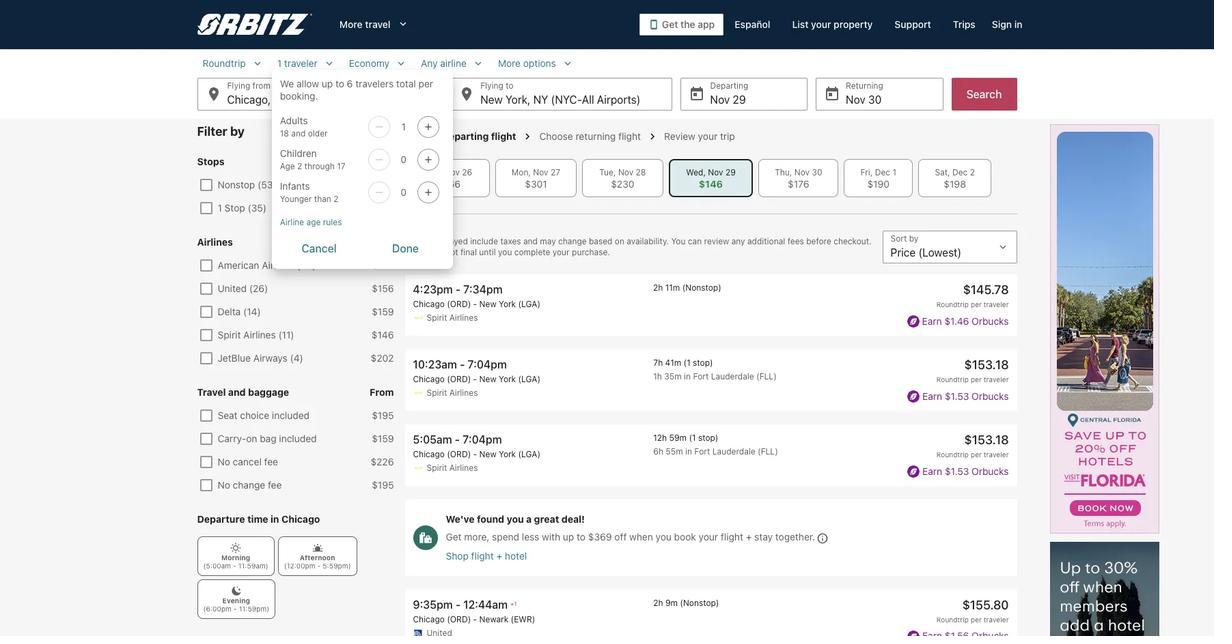 Task type: vqa. For each thing, say whether or not it's contained in the screenshot.


Task type: describe. For each thing, give the bounding box(es) containing it.
1 for 1 stop (35)
[[218, 202, 222, 214]]

nov inside "button"
[[710, 94, 730, 106]]

$146 for spirit airlines (11)
[[372, 329, 394, 341]]

fri,
[[861, 167, 873, 178]]

spirit for 10:23am
[[427, 388, 447, 398]]

increase infant travelers image
[[425, 190, 431, 196]]

small image for roundtrip
[[251, 57, 264, 70]]

chicago, il (ord-o'hare intl.)
[[227, 94, 377, 106]]

infants younger than 2
[[280, 180, 339, 204]]

choose for choose returning flight
[[539, 131, 573, 142]]

up inside we allow up to 6 travelers total per booking.
[[322, 78, 333, 90]]

airlines down '5:05am - 7:04pm chicago (ord) - new york (lga)'
[[449, 464, 478, 474]]

when
[[629, 532, 653, 544]]

american airlines (33)
[[218, 260, 316, 271]]

travel and baggage
[[197, 387, 289, 398]]

7:04pm for 5:05am - 7:04pm
[[463, 434, 502, 446]]

$195 for seat choice included
[[372, 410, 394, 422]]

availability.
[[627, 236, 669, 247]]

airlines up american
[[197, 236, 233, 248]]

xsmall image for (12:00pm
[[312, 543, 323, 554]]

shop flight + hotel
[[446, 551, 527, 562]]

review
[[664, 131, 696, 142]]

1 horizontal spatial up
[[563, 532, 574, 544]]

intl.)
[[355, 94, 377, 106]]

deal!
[[562, 514, 585, 526]]

xsmall image for (6:00pm
[[231, 586, 242, 597]]

rules
[[323, 217, 342, 228]]

your left 'trip'
[[698, 131, 718, 142]]

cancel
[[302, 243, 337, 255]]

$1.53 for 5:05am - 7:04pm
[[945, 466, 969, 478]]

o'hare
[[317, 94, 352, 106]]

adults
[[280, 115, 308, 126]]

small image for airline
[[472, 57, 484, 70]]

roundtrip for 10:23am - 7:04pm
[[937, 376, 969, 384]]

airlines left (33) at the top left
[[262, 260, 294, 271]]

(53)
[[258, 179, 277, 191]]

4:23pm
[[413, 284, 453, 296]]

increase children travelers image
[[420, 154, 436, 165]]

airline
[[280, 217, 304, 228]]

4:23pm - 7:34pm chicago (ord) - new york (lga)
[[413, 284, 540, 310]]

morning
[[221, 554, 250, 562]]

children age 2 through 17
[[280, 148, 346, 172]]

through
[[305, 161, 335, 172]]

travel
[[365, 18, 390, 30]]

1 traveler
[[277, 57, 318, 69]]

$159 for delta (14)
[[372, 306, 394, 318]]

more,
[[464, 532, 490, 544]]

search button
[[952, 78, 1017, 111]]

fri, dec 1 $190
[[861, 167, 897, 190]]

(6:00pm
[[203, 605, 232, 614]]

seat
[[218, 410, 238, 422]]

- up we've
[[473, 450, 477, 460]]

roundtrip inside $155.80 roundtrip per traveler
[[937, 616, 969, 624]]

(ewr)
[[511, 615, 535, 625]]

property
[[834, 18, 873, 30]]

support link
[[884, 12, 942, 37]]

additional
[[748, 236, 785, 247]]

per inside we allow up to 6 travelers total per booking.
[[419, 78, 433, 90]]

american
[[218, 260, 259, 271]]

new inside new york, ny (nyc-all airports) dropdown button
[[480, 94, 503, 106]]

chicago down '9:35pm'
[[413, 615, 445, 625]]

earn $1.53 orbucks for 10:23am - 7:04pm
[[923, 391, 1009, 402]]

$466
[[437, 178, 461, 190]]

nov inside button
[[846, 94, 866, 106]]

done
[[392, 243, 419, 255]]

dec for $190
[[875, 167, 890, 178]]

sat,
[[935, 167, 950, 178]]

$146 for nonstop (53)
[[372, 179, 394, 191]]

9:35pm
[[413, 599, 453, 611]]

review your trip
[[664, 131, 735, 142]]

chicago up 'afternoon 12:00pm through 5:59pm' element
[[282, 514, 320, 525]]

evening 6:00pm through 11:59pm element
[[197, 580, 275, 620]]

final
[[461, 247, 477, 258]]

(nyc-
[[551, 94, 582, 106]]

spend
[[492, 532, 519, 544]]

new for 5:05am - 7:04pm
[[479, 450, 497, 460]]

choose for choose departing flight
[[405, 131, 440, 142]]

small image for options
[[562, 57, 574, 70]]

2h for $145.78
[[653, 283, 663, 293]]

1 vertical spatial you
[[507, 514, 524, 526]]

any
[[732, 236, 745, 247]]

$1.53 for 10:23am - 7:04pm
[[945, 391, 969, 402]]

roundtrip for 5:05am - 7:04pm
[[937, 451, 969, 459]]

increase children travelers image
[[425, 157, 431, 163]]

traveler for 10:23am - 7:04pm
[[984, 376, 1009, 384]]

nov 30
[[846, 94, 882, 106]]

sat, dec 2 $198
[[935, 167, 975, 190]]

10:23am
[[413, 359, 457, 371]]

we
[[280, 78, 294, 90]]

jetblue
[[218, 353, 251, 364]]

loyalty logo image for 4:23pm - 7:34pm
[[907, 316, 919, 328]]

swap origin and destination image
[[426, 86, 443, 103]]

(ord) for 4:23pm
[[447, 299, 471, 310]]

flight inside shop flight + hotel 'link'
[[471, 551, 494, 562]]

earn for 5:05am - 7:04pm
[[923, 466, 942, 478]]

1 vertical spatial change
[[233, 480, 265, 491]]

bag
[[260, 433, 276, 445]]

stop) for 5:05am - 7:04pm
[[698, 433, 718, 444]]

and inside adults 18 and older
[[291, 128, 306, 139]]

- inside morning (5:00am - 11:59am)
[[233, 562, 236, 571]]

2 prices from the top
[[405, 247, 429, 258]]

adults 18 and older
[[280, 115, 328, 139]]

fee for no change fee
[[268, 480, 282, 491]]

evening (6:00pm - 11:59pm)
[[203, 597, 269, 614]]

we've found you a great deal!
[[446, 514, 585, 526]]

trips link
[[942, 12, 987, 37]]

new for 4:23pm - 7:34pm
[[479, 299, 497, 310]]

- up '5:05am - 7:04pm chicago (ord) - new york (lga)'
[[473, 375, 477, 385]]

in inside 12h 59m (1 stop) 6h 55m in fort lauderdale (fll)
[[685, 447, 692, 457]]

cancel
[[233, 456, 262, 468]]

than
[[314, 194, 331, 204]]

mon,
[[512, 167, 531, 178]]

flight up shop flight + hotel 'link' on the bottom of the page
[[721, 532, 743, 544]]

(nonstop) for $155.80
[[680, 598, 719, 609]]

travel
[[197, 387, 226, 398]]

checkout.
[[834, 236, 872, 247]]

2 vertical spatial you
[[656, 532, 672, 544]]

0 vertical spatial +
[[746, 532, 752, 544]]

departure time in chicago
[[197, 514, 320, 525]]

ny
[[533, 94, 548, 106]]

traveler inside button
[[284, 57, 318, 69]]

york for 4:23pm - 7:34pm
[[499, 299, 516, 310]]

tab list containing $466
[[405, 159, 1017, 197]]

$145.78
[[963, 283, 1009, 297]]

per for 5:05am - 7:04pm
[[971, 451, 982, 459]]

chicago for 5:05am - 7:04pm
[[413, 450, 445, 460]]

30 inside thu, nov 30 $176
[[812, 167, 822, 178]]

26
[[462, 167, 472, 178]]

$190
[[867, 178, 890, 190]]

flight inside step 2 of 3. choose returning flight, choose returning flight element
[[618, 131, 641, 142]]

per inside $155.80 roundtrip per traveler
[[971, 616, 982, 624]]

$195 for no change fee
[[372, 480, 394, 491]]

time
[[247, 514, 268, 525]]

seat choice included
[[218, 410, 310, 422]]

orbucks for 5:05am - 7:04pm
[[972, 466, 1009, 478]]

$155.80
[[963, 598, 1009, 613]]

earn $1.53 orbucks for 5:05am - 7:04pm
[[923, 466, 1009, 478]]

nov 29 button
[[680, 78, 808, 111]]

increase infant travelers image
[[420, 187, 436, 198]]

- left 7:34pm
[[456, 284, 461, 296]]

app
[[698, 18, 715, 30]]

30 inside button
[[868, 94, 882, 106]]

$198
[[944, 178, 966, 190]]

spirit airlines (11)
[[218, 329, 294, 341]]

we've
[[446, 514, 475, 526]]

lauderdale for 10:23am - 7:04pm
[[711, 372, 754, 382]]

dec for $198
[[953, 167, 968, 178]]

from for $195
[[370, 387, 394, 398]]

(26)
[[249, 283, 268, 295]]

change inside prices displayed include taxes and may change based on availability. you can review any additional fees before checkout. prices are not final until you complete your purchase.
[[558, 236, 587, 247]]

small image for traveler
[[323, 57, 335, 70]]

support
[[895, 18, 931, 30]]

none search field containing search
[[197, 57, 1017, 269]]

york for 5:05am - 7:04pm
[[499, 450, 516, 460]]

1 vertical spatial included
[[279, 433, 317, 445]]

0 horizontal spatial and
[[228, 387, 246, 398]]

age
[[307, 217, 321, 228]]

airline age rules link down $154
[[280, 217, 445, 228]]

1 inside fri, dec 1 $190
[[893, 167, 897, 178]]

departing
[[443, 131, 489, 142]]

1 prices from the top
[[405, 236, 429, 247]]

your right list
[[811, 18, 831, 30]]

nov for $466
[[445, 167, 460, 178]]

wed,
[[686, 167, 706, 178]]

any airline
[[421, 57, 467, 69]]

economy button
[[344, 57, 413, 70]]

(ord) for 10:23am
[[447, 375, 471, 385]]

(nonstop) for $145.78
[[682, 283, 721, 293]]

stop
[[225, 202, 245, 214]]

sign in button
[[987, 12, 1028, 37]]

airports)
[[597, 94, 641, 106]]

chicago for 10:23am - 7:04pm
[[413, 375, 445, 385]]

(4)
[[290, 353, 303, 364]]

on inside prices displayed include taxes and may change based on availability. you can review any additional fees before checkout. prices are not final until you complete your purchase.
[[615, 236, 625, 247]]

roundtrip for 4:23pm - 7:34pm
[[937, 301, 969, 309]]

nov for $176
[[795, 167, 810, 178]]



Task type: locate. For each thing, give the bounding box(es) containing it.
traveler inside $155.80 roundtrip per traveler
[[984, 616, 1009, 624]]

your inside prices displayed include taxes and may change based on availability. you can review any additional fees before checkout. prices are not final until you complete your purchase.
[[553, 247, 570, 258]]

(1 inside 12h 59m (1 stop) 6h 55m in fort lauderdale (fll)
[[689, 433, 696, 444]]

2 $153.18 from the top
[[965, 433, 1009, 448]]

1 vertical spatial lauderdale
[[713, 447, 756, 457]]

$153.18 for 10:23am - 7:04pm
[[965, 358, 1009, 373]]

per for 4:23pm - 7:34pm
[[971, 301, 982, 309]]

2 inside "sat, dec 2 $198"
[[970, 167, 975, 178]]

roundtrip button
[[197, 57, 269, 70]]

(ord) inside '5:05am - 7:04pm chicago (ord) - new york (lga)'
[[447, 450, 471, 460]]

lauderdale for 5:05am - 7:04pm
[[713, 447, 756, 457]]

in right time
[[271, 514, 279, 525]]

filter by
[[197, 124, 245, 139]]

the
[[681, 18, 695, 30]]

1 horizontal spatial change
[[558, 236, 587, 247]]

2 small image from the left
[[472, 57, 484, 70]]

fort right 55m
[[695, 447, 710, 457]]

0 vertical spatial (1
[[684, 358, 691, 368]]

more for more travel
[[340, 18, 363, 30]]

1 vertical spatial (lga)
[[518, 375, 540, 385]]

spirit airlines for 4:23pm
[[427, 313, 478, 323]]

1 $153.18 roundtrip per traveler from the top
[[937, 358, 1009, 384]]

in
[[1015, 18, 1023, 30], [684, 372, 691, 382], [685, 447, 692, 457], [271, 514, 279, 525]]

from for $146
[[370, 156, 394, 167]]

(fll) inside 12h 59m (1 stop) 6h 55m in fort lauderdale (fll)
[[758, 447, 778, 457]]

total
[[396, 78, 416, 90]]

(11)
[[278, 329, 294, 341]]

2 horizontal spatial small image
[[562, 57, 574, 70]]

fort inside 12h 59m (1 stop) 6h 55m in fort lauderdale (fll)
[[695, 447, 710, 457]]

flight right departing
[[491, 131, 516, 142]]

$146 inside wed, nov 29 $146
[[699, 178, 723, 190]]

with
[[542, 532, 560, 544]]

1
[[277, 57, 282, 69], [893, 167, 897, 178], [218, 202, 222, 214]]

1 $153.18 from the top
[[965, 358, 1009, 373]]

up up o'hare
[[322, 78, 333, 90]]

(1 for 5:05am - 7:04pm
[[689, 433, 696, 444]]

spirit for 5:05am
[[427, 464, 447, 474]]

0 horizontal spatial +
[[496, 551, 502, 562]]

nov inside sun, nov 26 $466
[[445, 167, 460, 178]]

nov inside wed, nov 29 $146
[[708, 167, 723, 178]]

loyalty logo image
[[907, 316, 919, 328], [908, 391, 920, 403], [908, 466, 920, 479], [907, 631, 920, 637]]

3 $159 from the top
[[372, 433, 394, 445]]

included
[[272, 410, 310, 422], [279, 433, 317, 445]]

2h 11m (nonstop)
[[653, 283, 721, 293]]

chicago for 4:23pm - 7:34pm
[[413, 299, 445, 310]]

spirit airlines down '5:05am - 7:04pm chicago (ord) - new york (lga)'
[[427, 464, 478, 474]]

2 no from the top
[[218, 480, 230, 491]]

stop) inside 7h 41m (1 stop) 1h 35m in fort lauderdale (fll)
[[693, 358, 713, 368]]

(fll)
[[757, 372, 777, 382], [758, 447, 778, 457]]

spirit airlines down 4:23pm - 7:34pm chicago (ord) - new york (lga)
[[427, 313, 478, 323]]

1 vertical spatial to
[[577, 532, 586, 544]]

1 2h from the top
[[653, 283, 663, 293]]

you inside prices displayed include taxes and may change based on availability. you can review any additional fees before checkout. prices are not final until you complete your purchase.
[[498, 247, 512, 258]]

nonstop (53)
[[218, 179, 277, 191]]

download the app button image
[[648, 19, 659, 30]]

0 vertical spatial fee
[[264, 456, 278, 468]]

9m
[[666, 598, 678, 609]]

9:35pm - 12:44am +1
[[413, 599, 517, 611]]

7:04pm inside 10:23am - 7:04pm chicago (ord) - new york (lga)
[[468, 359, 507, 371]]

filter
[[197, 124, 227, 139]]

included down the baggage
[[272, 410, 310, 422]]

get for get more, spend less with up to $369 off when you book your flight + stay together.
[[446, 532, 462, 544]]

chicago inside '5:05am - 7:04pm chicago (ord) - new york (lga)'
[[413, 450, 445, 460]]

stop)
[[693, 358, 713, 368], [698, 433, 718, 444]]

1 vertical spatial fee
[[268, 480, 282, 491]]

xsmall image inside 'afternoon 12:00pm through 5:59pm' element
[[312, 543, 323, 554]]

1 vertical spatial stop)
[[698, 433, 718, 444]]

29 inside wed, nov 29 $146
[[726, 167, 736, 178]]

xsmall image
[[312, 543, 323, 554], [231, 586, 242, 597]]

$159 up '$156'
[[372, 260, 394, 271]]

chicago down 5:05am
[[413, 450, 445, 460]]

roundtrip inside button
[[203, 57, 246, 69]]

0 vertical spatial no
[[218, 456, 230, 468]]

more left options on the left of the page
[[498, 57, 521, 69]]

earn for 4:23pm - 7:34pm
[[922, 315, 942, 327]]

to left 6
[[335, 78, 344, 90]]

thu, nov 30 $176
[[775, 167, 822, 190]]

2 small image from the left
[[395, 57, 407, 70]]

stops
[[197, 156, 225, 167]]

small image
[[251, 57, 264, 70], [395, 57, 407, 70]]

(lga) for 10:23am - 7:04pm
[[518, 375, 540, 385]]

purchase.
[[572, 247, 610, 258]]

in right sign
[[1015, 18, 1023, 30]]

booking.
[[280, 90, 318, 102]]

29 inside "button"
[[733, 94, 746, 106]]

1 vertical spatial spirit airlines
[[427, 388, 478, 398]]

info_outline image
[[817, 533, 829, 545], [818, 534, 828, 544]]

29 right wed,
[[726, 167, 736, 178]]

2 vertical spatial orbucks
[[972, 466, 1009, 478]]

fort for 10:23am - 7:04pm
[[693, 372, 709, 382]]

york for 10:23am - 7:04pm
[[499, 375, 516, 385]]

0 vertical spatial lauderdale
[[711, 372, 754, 382]]

(ord) for 5:05am
[[447, 450, 471, 460]]

increase adult travelers image
[[420, 122, 436, 133]]

1 horizontal spatial small image
[[472, 57, 484, 70]]

0 vertical spatial and
[[291, 128, 306, 139]]

earn for 10:23am - 7:04pm
[[923, 391, 942, 402]]

2 vertical spatial and
[[228, 387, 246, 398]]

3 spirit airlines from the top
[[427, 464, 478, 474]]

nov inside mon, nov 27 $301
[[533, 167, 548, 178]]

chicago
[[413, 299, 445, 310], [413, 375, 445, 385], [413, 450, 445, 460], [282, 514, 320, 525], [413, 615, 445, 625]]

0 vertical spatial stop)
[[693, 358, 713, 368]]

less
[[522, 532, 539, 544]]

trips
[[953, 18, 976, 30]]

- inside evening (6:00pm - 11:59pm)
[[234, 605, 237, 614]]

lauderdale inside 7h 41m (1 stop) 1h 35m in fort lauderdale (fll)
[[711, 372, 754, 382]]

to left $369
[[577, 532, 586, 544]]

1 vertical spatial on
[[246, 433, 257, 445]]

sign in
[[992, 18, 1023, 30]]

more inside button
[[498, 57, 521, 69]]

wed, nov 29 $146
[[686, 167, 736, 190]]

get for get the app
[[662, 18, 678, 30]]

3 york from the top
[[499, 450, 516, 460]]

lauderdale right 35m
[[711, 372, 754, 382]]

0 vertical spatial prices
[[405, 236, 429, 247]]

airlines down 4:23pm - 7:34pm chicago (ord) - new york (lga)
[[449, 313, 478, 323]]

0 vertical spatial 7:04pm
[[468, 359, 507, 371]]

1 stop (35)
[[218, 202, 267, 214]]

$176
[[788, 178, 809, 190]]

xsmall image up '11:59pm)'
[[231, 586, 242, 597]]

small image right options on the left of the page
[[562, 57, 574, 70]]

3 from from the top
[[370, 387, 394, 398]]

more inside dropdown button
[[340, 18, 363, 30]]

3 (ord) from the top
[[447, 450, 471, 460]]

2 (lga) from the top
[[518, 375, 540, 385]]

- down 9:35pm - 12:44am +1
[[473, 615, 477, 625]]

no cancel fee
[[218, 456, 278, 468]]

fee down the no cancel fee
[[268, 480, 282, 491]]

(1 inside 7h 41m (1 stop) 1h 35m in fort lauderdale (fll)
[[684, 358, 691, 368]]

lauderdale right 55m
[[713, 447, 756, 457]]

and inside prices displayed include taxes and may change based on availability. you can review any additional fees before checkout. prices are not final until you complete your purchase.
[[523, 236, 538, 247]]

included right bag
[[279, 433, 317, 445]]

prices displayed include taxes and may change based on availability. you can review any additional fees before checkout. prices are not final until you complete your purchase.
[[405, 236, 872, 258]]

new inside 10:23am - 7:04pm chicago (ord) - new york (lga)
[[479, 375, 497, 385]]

2h for $155.80
[[653, 598, 663, 609]]

español button
[[724, 12, 781, 37]]

list
[[405, 275, 1017, 637]]

0 horizontal spatial 1
[[218, 202, 222, 214]]

2 $153.18 roundtrip per traveler from the top
[[937, 433, 1009, 459]]

2 vertical spatial from
[[370, 387, 394, 398]]

age
[[280, 161, 295, 172]]

$153.18 roundtrip per traveler for 10:23am - 7:04pm
[[937, 358, 1009, 384]]

include
[[470, 236, 498, 247]]

(ord) down 7:34pm
[[447, 299, 471, 310]]

book
[[674, 532, 696, 544]]

10:23am - 7:04pm chicago (ord) - new york (lga)
[[413, 359, 540, 385]]

0 vertical spatial on
[[615, 236, 625, 247]]

2 for through
[[297, 161, 302, 172]]

$146 up $202
[[372, 329, 394, 341]]

traveler for 5:05am - 7:04pm
[[984, 451, 1009, 459]]

stop) for 10:23am - 7:04pm
[[693, 358, 713, 368]]

(nonstop) right 9m
[[680, 598, 719, 609]]

2 orbucks from the top
[[972, 391, 1009, 402]]

-
[[456, 284, 461, 296], [473, 299, 477, 310], [460, 359, 465, 371], [473, 375, 477, 385], [455, 434, 460, 446], [473, 450, 477, 460], [233, 562, 236, 571], [317, 562, 321, 571], [456, 599, 461, 611], [234, 605, 237, 614], [473, 615, 477, 625]]

no down the no cancel fee
[[218, 480, 230, 491]]

2 right sat,
[[970, 167, 975, 178]]

york inside '5:05am - 7:04pm chicago (ord) - new york (lga)'
[[499, 450, 516, 460]]

your down may
[[553, 247, 570, 258]]

0 vertical spatial orbucks
[[972, 315, 1009, 327]]

jetblue airways (4)
[[218, 353, 303, 364]]

nov for $146
[[708, 167, 723, 178]]

+ inside 'link'
[[496, 551, 502, 562]]

0 vertical spatial $153.18
[[965, 358, 1009, 373]]

- right (6:00pm
[[234, 605, 237, 614]]

0 vertical spatial $159
[[372, 260, 394, 271]]

1 choose from the left
[[405, 131, 440, 142]]

1 vertical spatial $195
[[372, 480, 394, 491]]

thu,
[[775, 167, 792, 178]]

1 horizontal spatial 30
[[868, 94, 882, 106]]

0 horizontal spatial change
[[233, 480, 265, 491]]

1 $195 from the top
[[372, 410, 394, 422]]

get down we've
[[446, 532, 462, 544]]

dec inside "sat, dec 2 $198"
[[953, 167, 968, 178]]

0 vertical spatial you
[[498, 247, 512, 258]]

7:04pm right the 10:23am
[[468, 359, 507, 371]]

decrease children travelers image
[[371, 154, 387, 165]]

(lga) inside 10:23am - 7:04pm chicago (ord) - new york (lga)
[[518, 375, 540, 385]]

(fll) for 5:05am - 7:04pm
[[758, 447, 778, 457]]

download the app button image
[[651, 20, 657, 30]]

2 $195 from the top
[[372, 480, 394, 491]]

travelers
[[355, 78, 394, 90]]

- down 7:34pm
[[473, 299, 477, 310]]

2 right the than
[[334, 194, 339, 204]]

1 vertical spatial york
[[499, 375, 516, 385]]

flight inside step 1 of 3. choose departing flight. current page, choose departing flight element
[[491, 131, 516, 142]]

0 horizontal spatial dec
[[875, 167, 890, 178]]

2 spirit airlines from the top
[[427, 388, 478, 398]]

xsmall image inside evening 6:00pm through 11:59pm element
[[231, 586, 242, 597]]

fort inside 7h 41m (1 stop) 1h 35m in fort lauderdale (fll)
[[693, 372, 709, 382]]

before
[[806, 236, 831, 247]]

0 vertical spatial $153.18 roundtrip per traveler
[[937, 358, 1009, 384]]

- right the 10:23am
[[460, 359, 465, 371]]

traveler for 4:23pm - 7:34pm
[[984, 301, 1009, 309]]

1 (ord) from the top
[[447, 299, 471, 310]]

1 inside button
[[277, 57, 282, 69]]

change down the no cancel fee
[[233, 480, 265, 491]]

children
[[280, 148, 317, 159]]

to inside we allow up to 6 travelers total per booking.
[[335, 78, 344, 90]]

3 small image from the left
[[562, 57, 574, 70]]

1 horizontal spatial more
[[498, 57, 521, 69]]

stop) right 59m
[[698, 433, 718, 444]]

2 dec from the left
[[953, 167, 968, 178]]

(ord) down 5:05am
[[447, 450, 471, 460]]

spirit airlines for 10:23am
[[427, 388, 478, 398]]

spirit for 4:23pm
[[427, 313, 447, 323]]

$1.53
[[945, 391, 969, 402], [945, 466, 969, 478]]

2 horizontal spatial and
[[523, 236, 538, 247]]

prices left are
[[405, 247, 429, 258]]

2 $1.53 from the top
[[945, 466, 969, 478]]

1h
[[653, 372, 662, 382]]

0 vertical spatial $1.53
[[945, 391, 969, 402]]

1 small image from the left
[[251, 57, 264, 70]]

7:04pm inside '5:05am - 7:04pm chicago (ord) - new york (lga)'
[[463, 434, 502, 446]]

more
[[340, 18, 363, 30], [498, 57, 521, 69]]

flight right returning
[[618, 131, 641, 142]]

0 vertical spatial up
[[322, 78, 333, 90]]

2 horizontal spatial 1
[[893, 167, 897, 178]]

0 vertical spatial 2h
[[653, 283, 663, 293]]

(33)
[[297, 260, 316, 271]]

airlines up jetblue airways (4)
[[243, 329, 276, 341]]

$159 for american airlines (33)
[[372, 260, 394, 271]]

in right 55m
[[685, 447, 692, 457]]

nov inside thu, nov 30 $176
[[795, 167, 810, 178]]

0 vertical spatial included
[[272, 410, 310, 422]]

1 orbucks from the top
[[972, 315, 1009, 327]]

1 horizontal spatial 2
[[334, 194, 339, 204]]

1 horizontal spatial get
[[662, 18, 678, 30]]

york
[[499, 299, 516, 310], [499, 375, 516, 385], [499, 450, 516, 460]]

12h 59m (1 stop) 6h 55m in fort lauderdale (fll)
[[653, 433, 778, 457]]

(nonstop) right "11m"
[[682, 283, 721, 293]]

1 vertical spatial +
[[496, 551, 502, 562]]

step 2 of 3. choose returning flight, choose returning flight element
[[539, 131, 664, 143]]

1 vertical spatial prices
[[405, 247, 429, 258]]

$159 up $226
[[372, 433, 394, 445]]

(lga) for 4:23pm - 7:34pm
[[518, 299, 540, 310]]

2 $159 from the top
[[372, 306, 394, 318]]

2 vertical spatial 1
[[218, 202, 222, 214]]

from down $202
[[370, 387, 394, 398]]

1 spirit airlines from the top
[[427, 313, 478, 323]]

0 vertical spatial from
[[370, 156, 394, 167]]

new inside 4:23pm - 7:34pm chicago (ord) - new york (lga)
[[479, 299, 497, 310]]

1 small image from the left
[[323, 57, 335, 70]]

fee for no cancel fee
[[264, 456, 278, 468]]

1 up the we
[[277, 57, 282, 69]]

1 vertical spatial earn $1.53 orbucks
[[923, 466, 1009, 478]]

1 right fri,
[[893, 167, 897, 178]]

0 vertical spatial fort
[[693, 372, 709, 382]]

1 vertical spatial orbucks
[[972, 391, 1009, 402]]

11:59am)
[[238, 562, 268, 571]]

1 horizontal spatial +
[[746, 532, 752, 544]]

nov inside the tue, nov 28 $230
[[618, 167, 634, 178]]

$195 down $226
[[372, 480, 394, 491]]

3 (lga) from the top
[[518, 450, 540, 460]]

- inside afternoon (12:00pm - 5:59pm)
[[317, 562, 321, 571]]

and up seat
[[228, 387, 246, 398]]

(ord) inside 10:23am - 7:04pm chicago (ord) - new york (lga)
[[447, 375, 471, 385]]

(lga) for 5:05am - 7:04pm
[[518, 450, 540, 460]]

0 horizontal spatial choose
[[405, 131, 440, 142]]

on right based
[[615, 236, 625, 247]]

off
[[615, 532, 627, 544]]

orbitz logo image
[[197, 14, 312, 36]]

7:04pm
[[468, 359, 507, 371], [463, 434, 502, 446]]

sign
[[992, 18, 1012, 30]]

small image for economy
[[395, 57, 407, 70]]

$1.46
[[945, 315, 969, 327]]

29 up 'trip'
[[733, 94, 746, 106]]

0 vertical spatial (lga)
[[518, 299, 540, 310]]

2h left "11m"
[[653, 283, 663, 293]]

fee
[[264, 456, 278, 468], [268, 480, 282, 491]]

(lga) inside 4:23pm - 7:34pm chicago (ord) - new york (lga)
[[518, 299, 540, 310]]

dec up $198
[[953, 167, 968, 178]]

in inside sign in dropdown button
[[1015, 18, 1023, 30]]

no for no change fee
[[218, 480, 230, 491]]

12h
[[653, 433, 667, 444]]

1 from from the top
[[370, 156, 394, 167]]

airline age rules link down the than
[[280, 217, 342, 228]]

1 vertical spatial 1
[[893, 167, 897, 178]]

2 right age
[[297, 161, 302, 172]]

1 vertical spatial no
[[218, 480, 230, 491]]

$146 down wed,
[[699, 178, 723, 190]]

0 horizontal spatial get
[[446, 532, 462, 544]]

chicago inside 4:23pm - 7:34pm chicago (ord) - new york (lga)
[[413, 299, 445, 310]]

any airline button
[[416, 57, 490, 70]]

0 horizontal spatial on
[[246, 433, 257, 445]]

and down "adults"
[[291, 128, 306, 139]]

airlines down 10:23am - 7:04pm chicago (ord) - new york (lga)
[[449, 388, 478, 398]]

(ord) inside 4:23pm - 7:34pm chicago (ord) - new york (lga)
[[447, 299, 471, 310]]

2 vertical spatial york
[[499, 450, 516, 460]]

medium image
[[396, 18, 410, 31]]

1 earn $1.53 orbucks from the top
[[923, 391, 1009, 402]]

(1 right the 41m at bottom
[[684, 358, 691, 368]]

1 horizontal spatial to
[[577, 532, 586, 544]]

chicago inside 10:23am - 7:04pm chicago (ord) - new york (lga)
[[413, 375, 445, 385]]

2h
[[653, 283, 663, 293], [653, 598, 663, 609]]

0 vertical spatial spirit airlines
[[427, 313, 478, 323]]

you left a
[[507, 514, 524, 526]]

increase adult travelers image
[[425, 124, 431, 130]]

nov for $230
[[618, 167, 634, 178]]

(fll) inside 7h 41m (1 stop) 1h 35m in fort lauderdale (fll)
[[757, 372, 777, 382]]

$153.18 for 5:05am - 7:04pm
[[965, 433, 1009, 448]]

nov 30 button
[[816, 78, 943, 111]]

you left book
[[656, 532, 672, 544]]

orbucks for 4:23pm - 7:34pm
[[972, 315, 1009, 327]]

$159 for carry-on bag included
[[372, 433, 394, 445]]

2 inside children age 2 through 17
[[297, 161, 302, 172]]

1 horizontal spatial on
[[615, 236, 625, 247]]

step 1 of 3. choose departing flight. current page, choose departing flight element
[[405, 131, 539, 143]]

0 vertical spatial (fll)
[[757, 372, 777, 382]]

cancel button
[[280, 236, 358, 261]]

(1 for 10:23am - 7:04pm
[[684, 358, 691, 368]]

1 horizontal spatial xsmall image
[[312, 543, 323, 554]]

orbucks for 10:23am - 7:04pm
[[972, 391, 1009, 402]]

more left travel
[[340, 18, 363, 30]]

$153.18 roundtrip per traveler for 5:05am - 7:04pm
[[937, 433, 1009, 459]]

choose up 27
[[539, 131, 573, 142]]

york,
[[506, 94, 531, 106]]

0 vertical spatial earn $1.53 orbucks
[[923, 391, 1009, 402]]

1 vertical spatial $153.18
[[965, 433, 1009, 448]]

$195 up $226
[[372, 410, 394, 422]]

tab list
[[405, 159, 1017, 197]]

list containing $145.78
[[405, 275, 1017, 637]]

$146 up $154
[[372, 179, 394, 191]]

1 vertical spatial xsmall image
[[231, 586, 242, 597]]

spirit down the 10:23am
[[427, 388, 447, 398]]

roundtrip
[[203, 57, 246, 69], [937, 301, 969, 309], [937, 376, 969, 384], [937, 451, 969, 459], [937, 616, 969, 624]]

1 $1.53 from the top
[[945, 391, 969, 402]]

7:34pm
[[463, 284, 503, 296]]

traveler inside the $145.78 roundtrip per traveler
[[984, 301, 1009, 309]]

1 vertical spatial up
[[563, 532, 574, 544]]

1 (lga) from the top
[[518, 299, 540, 310]]

fort for 5:05am - 7:04pm
[[695, 447, 710, 457]]

2 from from the top
[[370, 236, 394, 248]]

1 left stop
[[218, 202, 222, 214]]

chicago down 4:23pm
[[413, 299, 445, 310]]

- right (5:00am
[[233, 562, 236, 571]]

2 2h from the top
[[653, 598, 663, 609]]

in inside 7h 41m (1 stop) 1h 35m in fort lauderdale (fll)
[[684, 372, 691, 382]]

more options
[[498, 57, 556, 69]]

(ord)
[[447, 299, 471, 310], [447, 375, 471, 385], [447, 450, 471, 460], [447, 615, 471, 625]]

xsmall image
[[230, 543, 241, 554]]

0 vertical spatial earn
[[922, 315, 942, 327]]

- up the 'chicago (ord) - newark (ewr)'
[[456, 599, 461, 611]]

(1 right 59m
[[689, 433, 696, 444]]

0 vertical spatial (nonstop)
[[682, 283, 721, 293]]

2 vertical spatial $159
[[372, 433, 394, 445]]

choose down increase adult travelers image
[[405, 131, 440, 142]]

get right download the app button icon
[[662, 18, 678, 30]]

carry-
[[218, 433, 246, 445]]

1 $159 from the top
[[372, 260, 394, 271]]

choose returning flight
[[539, 131, 641, 142]]

spirit airlines for 5:05am
[[427, 464, 478, 474]]

decrease adult travelers image
[[371, 122, 387, 133]]

no left cancel
[[218, 456, 230, 468]]

1 vertical spatial fort
[[695, 447, 710, 457]]

prices left displayed
[[405, 236, 429, 247]]

0 vertical spatial more
[[340, 18, 363, 30]]

7:04pm for 10:23am - 7:04pm
[[468, 359, 507, 371]]

loyalty logo image for 10:23am - 7:04pm
[[908, 391, 920, 403]]

1 horizontal spatial small image
[[395, 57, 407, 70]]

17
[[337, 161, 346, 172]]

decrease infant travelers image
[[371, 187, 387, 198]]

chicago (ord) - newark (ewr)
[[413, 615, 535, 625]]

allow
[[297, 78, 319, 90]]

1 no from the top
[[218, 456, 230, 468]]

27
[[551, 167, 560, 178]]

1 vertical spatial and
[[523, 236, 538, 247]]

1 vertical spatial 30
[[812, 167, 822, 178]]

1 vertical spatial from
[[370, 236, 394, 248]]

1 vertical spatial $159
[[372, 306, 394, 318]]

more travel button
[[329, 12, 421, 37]]

0 vertical spatial 29
[[733, 94, 746, 106]]

small image
[[323, 57, 335, 70], [472, 57, 484, 70], [562, 57, 574, 70]]

no for no cancel fee
[[218, 456, 230, 468]]

change up purchase.
[[558, 236, 587, 247]]

(lga) inside '5:05am - 7:04pm chicago (ord) - new york (lga)'
[[518, 450, 540, 460]]

nov
[[710, 94, 730, 106], [846, 94, 866, 106], [445, 167, 460, 178], [533, 167, 548, 178], [618, 167, 634, 178], [708, 167, 723, 178], [795, 167, 810, 178]]

flight down the more,
[[471, 551, 494, 562]]

1 horizontal spatial choose
[[539, 131, 573, 142]]

more for more options
[[498, 57, 521, 69]]

- right 5:05am
[[455, 434, 460, 446]]

new inside '5:05am - 7:04pm chicago (ord) - new york (lga)'
[[479, 450, 497, 460]]

30
[[868, 94, 882, 106], [812, 167, 822, 178]]

york inside 4:23pm - 7:34pm chicago (ord) - new york (lga)
[[499, 299, 516, 310]]

(ord) down the 10:23am
[[447, 375, 471, 385]]

2 for $198
[[970, 167, 975, 178]]

loyalty logo image for 5:05am - 7:04pm
[[908, 466, 920, 479]]

5:59pm)
[[323, 562, 351, 571]]

1 vertical spatial more
[[498, 57, 521, 69]]

41m
[[665, 358, 681, 368]]

roundtrip inside the $145.78 roundtrip per traveler
[[937, 301, 969, 309]]

in right 35m
[[684, 372, 691, 382]]

0 vertical spatial get
[[662, 18, 678, 30]]

1 york from the top
[[499, 299, 516, 310]]

new york, ny (nyc-all airports)
[[480, 94, 641, 106]]

español
[[735, 18, 770, 30]]

None search field
[[197, 57, 1017, 269]]

1 vertical spatial (fll)
[[758, 447, 778, 457]]

2 york from the top
[[499, 375, 516, 385]]

2 choose from the left
[[539, 131, 573, 142]]

- left 5:59pm)
[[317, 562, 321, 571]]

7h
[[653, 358, 663, 368]]

change
[[558, 236, 587, 247], [233, 480, 265, 491]]

(fll) for 10:23am - 7:04pm
[[757, 372, 777, 382]]

1 vertical spatial 29
[[726, 167, 736, 178]]

nov for $301
[[533, 167, 548, 178]]

dec inside fri, dec 1 $190
[[875, 167, 890, 178]]

per inside the $145.78 roundtrip per traveler
[[971, 301, 982, 309]]

1 for 1 traveler
[[277, 57, 282, 69]]

lauderdale inside 12h 59m (1 stop) 6h 55m in fort lauderdale (fll)
[[713, 447, 756, 457]]

per for 10:23am - 7:04pm
[[971, 376, 982, 384]]

new for 10:23am - 7:04pm
[[479, 375, 497, 385]]

$159
[[372, 260, 394, 271], [372, 306, 394, 318], [372, 433, 394, 445]]

1 horizontal spatial and
[[291, 128, 306, 139]]

xsmall image up the "(12:00pm"
[[312, 543, 323, 554]]

2 (ord) from the top
[[447, 375, 471, 385]]

0 horizontal spatial small image
[[323, 57, 335, 70]]

airline
[[440, 57, 467, 69]]

spirit down delta
[[218, 329, 241, 341]]

spirit airlines down 10:23am - 7:04pm chicago (ord) - new york (lga)
[[427, 388, 478, 398]]

2 vertical spatial (lga)
[[518, 450, 540, 460]]

not
[[446, 247, 458, 258]]

1 vertical spatial get
[[446, 532, 462, 544]]

0 horizontal spatial 2
[[297, 161, 302, 172]]

2h left 9m
[[653, 598, 663, 609]]

1 dec from the left
[[875, 167, 890, 178]]

$154
[[372, 202, 394, 214]]

and up complete
[[523, 236, 538, 247]]

1 horizontal spatial 1
[[277, 57, 282, 69]]

on left bag
[[246, 433, 257, 445]]

2 earn $1.53 orbucks from the top
[[923, 466, 1009, 478]]

small image up total
[[395, 57, 407, 70]]

spirit down 4:23pm
[[427, 313, 447, 323]]

0 vertical spatial 1
[[277, 57, 282, 69]]

0 horizontal spatial small image
[[251, 57, 264, 70]]

1 vertical spatial 7:04pm
[[463, 434, 502, 446]]

new york, ny (nyc-all airports) button
[[450, 78, 672, 111]]

york inside 10:23am - 7:04pm chicago (ord) - new york (lga)
[[499, 375, 516, 385]]

search
[[967, 88, 1002, 100]]

small image right the airline at top left
[[472, 57, 484, 70]]

morning 5:00am through 11:59am element
[[197, 537, 275, 577]]

2 inside infants younger than 2
[[334, 194, 339, 204]]

your right book
[[699, 532, 718, 544]]

3 orbucks from the top
[[972, 466, 1009, 478]]

earn $1.46 orbucks
[[922, 315, 1009, 327]]

1 horizontal spatial dec
[[953, 167, 968, 178]]

from for $159
[[370, 236, 394, 248]]

stop) inside 12h 59m (1 stop) 6h 55m in fort lauderdale (fll)
[[698, 433, 718, 444]]

afternoon 12:00pm through 5:59pm element
[[278, 537, 357, 577]]

0 vertical spatial to
[[335, 78, 344, 90]]

1 vertical spatial earn
[[923, 391, 942, 402]]

59m
[[669, 433, 687, 444]]

no change fee
[[218, 480, 282, 491]]

4 (ord) from the top
[[447, 615, 471, 625]]



